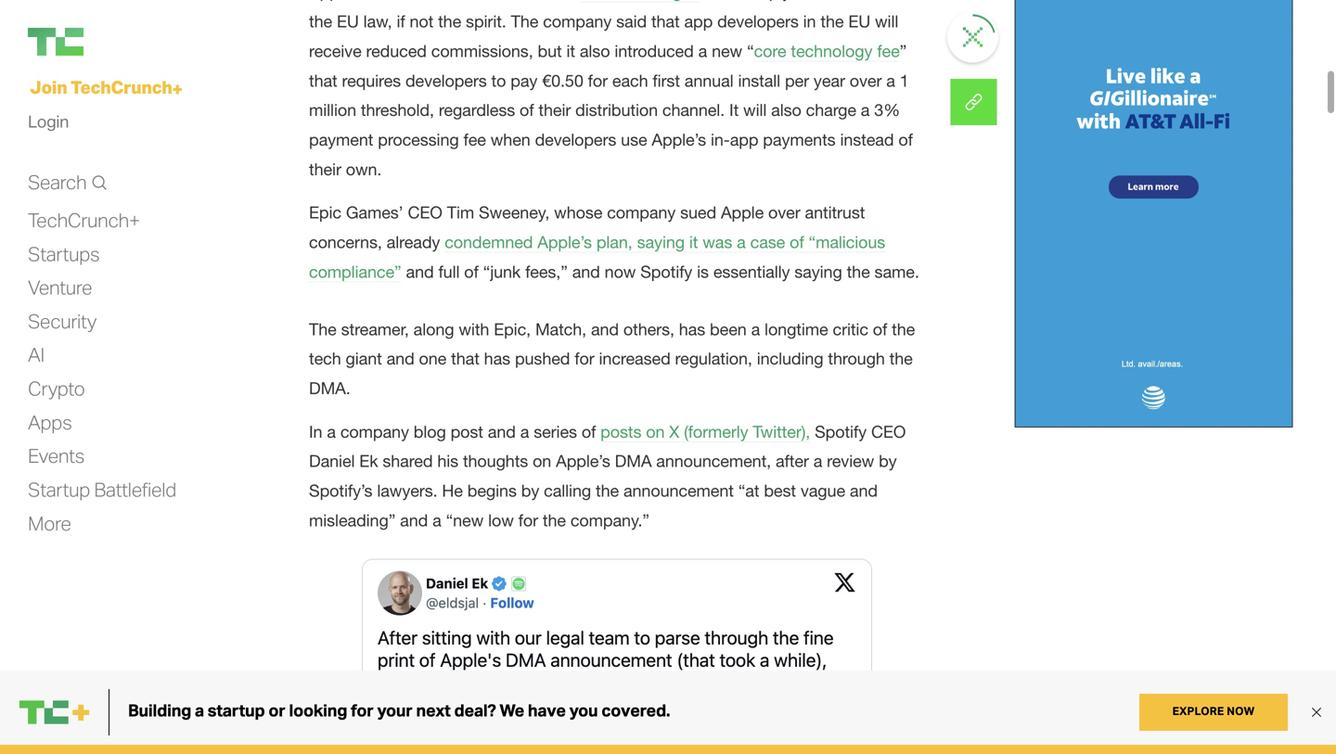 Task type: vqa. For each thing, say whether or not it's contained in the screenshot.
like?"
no



Task type: describe. For each thing, give the bounding box(es) containing it.
a left "new
[[433, 511, 442, 530]]

" that requires developers to pay €0.50 for each first annual install per year over a 1 million threshold, regardless of their distribution channel. it will also charge a 3% payment processing fee when developers use apple's in-app payments instead of their own.
[[309, 41, 913, 179]]

more
[[28, 511, 71, 535]]

instead
[[840, 130, 894, 149]]

venture link
[[28, 275, 92, 300]]

the streamer, along with epic, match, and others, has been a longtime critic of the tech giant and one that has pushed for increased regulation, including through the dma.
[[309, 320, 915, 398]]

new
[[712, 41, 743, 61]]

over inside "" that requires developers to pay €0.50 for each first annual install per year over a 1 million threshold, regardless of their distribution channel. it will also charge a 3% payment processing fee when developers use apple's in-app payments instead of their own."
[[850, 71, 882, 90]]

already
[[387, 233, 440, 252]]

calling
[[544, 481, 591, 501]]

spotify ceo daniel ek shared his thoughts on apple's dma announcement, after a review by spotify's lawyers. he begins by calling the announcement "at best vague and misleading" and a "new low for the company."
[[309, 422, 906, 530]]

begins
[[468, 481, 517, 501]]

shared
[[383, 452, 433, 471]]

"
[[900, 41, 907, 61]]

distribution
[[576, 100, 658, 120]]

sweeney,
[[479, 203, 550, 222]]

full
[[439, 262, 460, 282]]

apps link
[[28, 410, 72, 435]]

app inside "" that requires developers to pay €0.50 for each first annual install per year over a 1 million threshold, regardless of their distribution channel. it will also charge a 3% payment processing fee when developers use apple's in-app payments instead of their own."
[[730, 130, 759, 149]]

a right the in
[[327, 422, 336, 442]]

share on facebook image
[[951, 79, 997, 125]]

been
[[710, 320, 747, 339]]

mail link
[[951, 79, 997, 125]]

0 horizontal spatial their
[[309, 160, 341, 179]]

announcement,
[[657, 452, 771, 471]]

core
[[754, 41, 787, 61]]

condemned apple's plan, saying it was a case of "malicious compliance" link
[[309, 233, 886, 283]]

review
[[827, 452, 875, 471]]

€0.50
[[542, 71, 584, 90]]

fee inside "" that requires developers to pay €0.50 for each first annual install per year over a 1 million threshold, regardless of their distribution channel. it will also charge a 3% payment processing fee when developers use apple's in-app payments instead of their own."
[[464, 130, 486, 149]]

and down 'review'
[[850, 481, 878, 501]]

after
[[776, 452, 809, 471]]

company inside "epic games' ceo tim sweeney, whose company sued apple over antitrust concerns, already"
[[607, 203, 676, 222]]

1 vertical spatial has
[[484, 349, 511, 369]]

share on x image
[[951, 79, 997, 125]]

"new
[[446, 511, 484, 530]]

the down 'calling'
[[543, 511, 566, 530]]

announcement
[[624, 481, 734, 501]]

that left comply
[[704, 0, 732, 2]]

through
[[828, 349, 885, 369]]

dma.
[[309, 379, 351, 398]]

0 vertical spatial by
[[879, 452, 897, 471]]

of inside the streamer, along with epic, match, and others, has been a longtime critic of the tech giant and one that has pushed for increased regulation, including through the dma.
[[873, 320, 888, 339]]

pay
[[511, 71, 538, 90]]

a inside condemned apple's plan, saying it was a case of "malicious compliance"
[[737, 233, 746, 252]]

"malicious
[[809, 233, 886, 252]]

games'
[[346, 203, 403, 222]]

series
[[534, 422, 577, 442]]

post
[[451, 422, 483, 442]]

that inside the streamer, along with epic, match, and others, has been a longtime critic of the tech giant and one that has pushed for increased regulation, including through the dma.
[[451, 349, 480, 369]]

that up introduced
[[652, 12, 680, 31]]

events
[[28, 444, 85, 468]]

fees,"
[[525, 262, 568, 282]]

was
[[703, 233, 733, 252]]

regardless
[[439, 100, 515, 120]]

"junk
[[483, 262, 521, 282]]

payments
[[763, 130, 836, 149]]

advertisement element
[[1015, 0, 1293, 428]]

posts
[[601, 422, 642, 442]]

in a company blog post and a series of posts on x (formerly twitter),
[[309, 422, 810, 442]]

also inside "that comply with the letter of the eu law, if not the spirit. the company said that app developers in the eu will receive reduced commissions, but it also introduced a new ""
[[580, 41, 610, 61]]

1 vertical spatial developers
[[406, 71, 487, 90]]

startup
[[28, 478, 90, 502]]

and down the 'lawyers.'
[[400, 511, 428, 530]]

1 horizontal spatial has
[[679, 320, 706, 339]]

apple's inside spotify ceo daniel ek shared his thoughts on apple's dma announcement, after a review by spotify's lawyers. he begins by calling the announcement "at best vague and misleading" and a "new low for the company."
[[556, 452, 611, 471]]

and up thoughts at left bottom
[[488, 422, 516, 442]]

it inside "that comply with the letter of the eu law, if not the spirit. the company said that app developers in the eu will receive reduced commissions, but it also introduced a new ""
[[567, 41, 575, 61]]

lawyers.
[[377, 481, 438, 501]]

commissions,
[[431, 41, 533, 61]]

of inside "that comply with the letter of the eu law, if not the spirit. the company said that app developers in the eu will receive reduced commissions, but it also introduced a new ""
[[900, 0, 915, 2]]

now
[[605, 262, 636, 282]]

reduced
[[366, 41, 427, 61]]

others,
[[624, 320, 675, 339]]

1 eu from the left
[[337, 12, 359, 31]]

own.
[[346, 160, 382, 179]]

1
[[900, 71, 909, 90]]

"at
[[739, 481, 760, 501]]

close screen button
[[950, 14, 996, 60]]

more link
[[28, 511, 71, 536]]

join
[[30, 76, 67, 98]]

antitrust
[[805, 203, 865, 222]]

misleading"
[[309, 511, 396, 530]]

law,
[[364, 12, 392, 31]]

apple's inside "" that requires developers to pay €0.50 for each first annual install per year over a 1 million threshold, regardless of their distribution channel. it will also charge a 3% payment processing fee when developers use apple's in-app payments instead of their own."
[[652, 130, 706, 149]]

requires
[[342, 71, 401, 90]]

company."
[[571, 511, 650, 530]]

condemned apple's plan, saying it was a case of "malicious compliance"
[[309, 233, 886, 282]]

1 vertical spatial by
[[521, 481, 540, 501]]

but
[[538, 41, 562, 61]]

it inside condemned apple's plan, saying it was a case of "malicious compliance"
[[690, 233, 698, 252]]

including
[[757, 349, 824, 369]]

the right in
[[821, 12, 844, 31]]

comply
[[737, 0, 791, 2]]

and left full
[[406, 262, 434, 282]]

use
[[621, 130, 647, 149]]

case
[[751, 233, 785, 252]]

share over email image
[[951, 79, 997, 125]]

2 vertical spatial company
[[341, 422, 409, 442]]

0 vertical spatial on
[[646, 422, 665, 442]]

the down "malicious
[[847, 262, 870, 282]]

if
[[397, 12, 405, 31]]

twitter),
[[753, 422, 810, 442]]

the left letter
[[831, 0, 854, 2]]

login
[[28, 111, 69, 132]]

also inside "" that requires developers to pay €0.50 for each first annual install per year over a 1 million threshold, regardless of their distribution channel. it will also charge a 3% payment processing fee when developers use apple's in-app payments instead of their own."
[[772, 100, 802, 120]]

x link
[[951, 79, 997, 125]]

that comply with the letter of the eu law, if not the spirit. the company said that app developers in the eu will receive reduced commissions, but it also introduced a new "
[[309, 0, 915, 61]]

one
[[419, 349, 447, 369]]

copy share link image
[[951, 79, 997, 125]]

the inside the streamer, along with epic, match, and others, has been a longtime critic of the tech giant and one that has pushed for increased regulation, including through the dma.
[[309, 320, 337, 339]]

giant
[[346, 349, 382, 369]]

critic
[[833, 320, 869, 339]]

regulation,
[[675, 349, 753, 369]]

condemned
[[445, 233, 533, 252]]

security link
[[28, 309, 96, 334]]

3%
[[875, 100, 900, 120]]

search image
[[91, 173, 107, 192]]

whose
[[554, 203, 603, 222]]

over inside "epic games' ceo tim sweeney, whose company sued apple over antitrust concerns, already"
[[769, 203, 801, 222]]

introduced
[[615, 41, 694, 61]]

the right critic
[[892, 320, 915, 339]]

with inside "that comply with the letter of the eu law, if not the spirit. the company said that app developers in the eu will receive reduced commissions, but it also introduced a new ""
[[796, 0, 826, 2]]

posts on x (formerly twitter), link
[[601, 422, 810, 443]]

year
[[814, 71, 845, 90]]

ceo inside spotify ceo daniel ek shared his thoughts on apple's dma announcement, after a review by spotify's lawyers. he begins by calling the announcement "at best vague and misleading" and a "new low for the company."
[[872, 422, 906, 442]]

for inside spotify ceo daniel ek shared his thoughts on apple's dma announcement, after a review by spotify's lawyers. he begins by calling the announcement "at best vague and misleading" and a "new low for the company."
[[519, 511, 538, 530]]

saying inside condemned apple's plan, saying it was a case of "malicious compliance"
[[637, 233, 685, 252]]



Task type: locate. For each thing, give the bounding box(es) containing it.
saying up the 'and full of "junk fees," and now spotify is essentially saying the same.'
[[637, 233, 685, 252]]

0 horizontal spatial ceo
[[408, 203, 443, 222]]

a left series
[[520, 422, 529, 442]]

1 horizontal spatial it
[[690, 233, 698, 252]]

of right letter
[[900, 0, 915, 2]]

also down the 'per'
[[772, 100, 802, 120]]

0 vertical spatial company
[[543, 12, 612, 31]]

0 horizontal spatial developers
[[406, 71, 487, 90]]

2 vertical spatial developers
[[535, 130, 617, 149]]

in
[[309, 422, 323, 442]]

has down epic,
[[484, 349, 511, 369]]

a left 1
[[887, 71, 896, 90]]

startup battlefield
[[28, 478, 176, 502]]

on
[[646, 422, 665, 442], [533, 452, 552, 471]]

in
[[804, 12, 816, 31]]

with
[[796, 0, 826, 2], [459, 320, 489, 339]]

0 vertical spatial their
[[539, 100, 571, 120]]

1 horizontal spatial with
[[796, 0, 826, 2]]

0 horizontal spatial saying
[[637, 233, 685, 252]]

the right spirit.
[[511, 12, 539, 31]]

0 vertical spatial has
[[679, 320, 706, 339]]

annual
[[685, 71, 734, 90]]

apple's down channel.
[[652, 130, 706, 149]]

said
[[616, 12, 647, 31]]

0 horizontal spatial app
[[685, 12, 713, 31]]

startups link
[[28, 242, 100, 267]]

will inside "that comply with the letter of the eu law, if not the spirit. the company said that app developers in the eu will receive reduced commissions, but it also introduced a new ""
[[875, 12, 899, 31]]

1 horizontal spatial spotify
[[815, 422, 867, 442]]

that right one
[[451, 349, 480, 369]]

1 vertical spatial for
[[575, 349, 595, 369]]

for
[[588, 71, 608, 90], [575, 349, 595, 369], [519, 511, 538, 530]]

match,
[[536, 320, 587, 339]]

company
[[543, 12, 612, 31], [607, 203, 676, 222], [341, 422, 409, 442]]

and full of "junk fees," and now spotify is essentially saying the same.
[[402, 262, 920, 282]]

same.
[[875, 262, 920, 282]]

0 vertical spatial will
[[875, 12, 899, 31]]

the right not
[[438, 12, 461, 31]]

company up 'ek'
[[341, 422, 409, 442]]

2 vertical spatial for
[[519, 511, 538, 530]]

0 horizontal spatial spotify
[[641, 262, 693, 282]]

1 vertical spatial company
[[607, 203, 676, 222]]

the up tech
[[309, 320, 337, 339]]

processing
[[378, 130, 459, 149]]

1 horizontal spatial on
[[646, 422, 665, 442]]

1 vertical spatial ceo
[[872, 422, 906, 442]]

join techcrunch +
[[30, 76, 182, 100]]

spirit.
[[466, 12, 507, 31]]

when
[[491, 130, 531, 149]]

company up plan,
[[607, 203, 676, 222]]

of down 3%
[[899, 130, 913, 149]]

0 vertical spatial for
[[588, 71, 608, 90]]

0 horizontal spatial over
[[769, 203, 801, 222]]

0 horizontal spatial has
[[484, 349, 511, 369]]

the right "through"
[[890, 349, 913, 369]]

it right but at the left
[[567, 41, 575, 61]]

will right the it
[[744, 100, 767, 120]]

is
[[697, 262, 709, 282]]

thoughts
[[463, 452, 528, 471]]

not
[[410, 12, 434, 31]]

share on linkedin image
[[951, 79, 997, 125]]

startups
[[28, 242, 100, 266]]

fee down letter
[[877, 41, 900, 61]]

0 vertical spatial also
[[580, 41, 610, 61]]

first
[[653, 71, 680, 90]]

of inside condemned apple's plan, saying it was a case of "malicious compliance"
[[790, 233, 804, 252]]

epic
[[309, 203, 342, 222]]

1 horizontal spatial also
[[772, 100, 802, 120]]

login link
[[28, 107, 69, 136]]

eu left law,
[[337, 12, 359, 31]]

epic,
[[494, 320, 531, 339]]

1 vertical spatial will
[[744, 100, 767, 120]]

tech
[[309, 349, 341, 369]]

that
[[704, 0, 732, 2], [652, 12, 680, 31], [309, 71, 338, 90], [451, 349, 480, 369]]

app inside "that comply with the letter of the eu law, if not the spirit. the company said that app developers in the eu will receive reduced commissions, but it also introduced a new ""
[[685, 12, 713, 31]]

for right the low
[[519, 511, 538, 530]]

1 horizontal spatial ceo
[[872, 422, 906, 442]]

(formerly
[[684, 422, 749, 442]]

battlefield
[[94, 478, 176, 502]]

by right 'review'
[[879, 452, 897, 471]]

1 horizontal spatial will
[[875, 12, 899, 31]]

1 vertical spatial their
[[309, 160, 341, 179]]

0 vertical spatial it
[[567, 41, 575, 61]]

0 vertical spatial developers
[[718, 12, 799, 31]]

1 horizontal spatial app
[[730, 130, 759, 149]]

copy share link link
[[951, 79, 997, 125]]

0 vertical spatial the
[[511, 12, 539, 31]]

a inside "that comply with the letter of the eu law, if not the spirit. the company said that app developers in the eu will receive reduced commissions, but it also introduced a new ""
[[699, 41, 707, 61]]

a left new
[[699, 41, 707, 61]]

facebook link
[[951, 79, 997, 125]]

on left "x"
[[646, 422, 665, 442]]

1 vertical spatial apple's
[[538, 233, 592, 252]]

apple's inside condemned apple's plan, saying it was a case of "malicious compliance"
[[538, 233, 592, 252]]

low
[[488, 511, 514, 530]]

0 vertical spatial saying
[[637, 233, 685, 252]]

compliance"
[[309, 262, 402, 282]]

developers down comply
[[718, 12, 799, 31]]

ai
[[28, 343, 44, 367]]

1 vertical spatial app
[[730, 130, 759, 149]]

also up €0.50
[[580, 41, 610, 61]]

spotify inside spotify ceo daniel ek shared his thoughts on apple's dma announcement, after a review by spotify's lawyers. he begins by calling the announcement "at best vague and misleading" and a "new low for the company."
[[815, 422, 867, 442]]

1 horizontal spatial eu
[[849, 12, 871, 31]]

close screen image
[[963, 27, 983, 47]]

of right full
[[464, 262, 479, 282]]

0 horizontal spatial with
[[459, 320, 489, 339]]

by left 'calling'
[[521, 481, 540, 501]]

a right been
[[751, 320, 760, 339]]

0 vertical spatial ceo
[[408, 203, 443, 222]]

of down pay
[[520, 100, 534, 120]]

0 vertical spatial over
[[850, 71, 882, 90]]

technology
[[791, 41, 873, 61]]

apple's up 'calling'
[[556, 452, 611, 471]]

a left 3%
[[861, 100, 870, 120]]

1 horizontal spatial the
[[511, 12, 539, 31]]

has left been
[[679, 320, 706, 339]]

1 horizontal spatial fee
[[877, 41, 900, 61]]

apple's down whose
[[538, 233, 592, 252]]

a right after in the right bottom of the page
[[814, 452, 823, 471]]

1 vertical spatial saying
[[795, 262, 843, 282]]

tim
[[447, 203, 474, 222]]

spotify up 'review'
[[815, 422, 867, 442]]

core technology fee
[[754, 41, 900, 61]]

million
[[309, 100, 356, 120]]

1 horizontal spatial over
[[850, 71, 882, 90]]

over up 'case'
[[769, 203, 801, 222]]

1 vertical spatial also
[[772, 100, 802, 120]]

0 vertical spatial apple's
[[652, 130, 706, 149]]

for left each
[[588, 71, 608, 90]]

and up increased
[[591, 320, 619, 339]]

company inside "that comply with the letter of the eu law, if not the spirit. the company said that app developers in the eu will receive reduced commissions, but it also introduced a new ""
[[543, 12, 612, 31]]

in-
[[711, 130, 730, 149]]

core technology fee link
[[754, 41, 900, 62]]

along
[[414, 320, 454, 339]]

that inside "" that requires developers to pay €0.50 for each first annual install per year over a 1 million threshold, regardless of their distribution channel. it will also charge a 3% payment processing fee when developers use apple's in-app payments instead of their own."
[[309, 71, 338, 90]]

will down letter
[[875, 12, 899, 31]]

startup battlefield link
[[28, 478, 176, 503]]

their
[[539, 100, 571, 120], [309, 160, 341, 179]]

apple
[[721, 203, 764, 222]]

over right year
[[850, 71, 882, 90]]

with left epic,
[[459, 320, 489, 339]]

0 horizontal spatial also
[[580, 41, 610, 61]]

developers down distribution at the top left of page
[[535, 130, 617, 149]]

payment
[[309, 130, 373, 149]]

it
[[567, 41, 575, 61], [690, 233, 698, 252]]

techcrunch image
[[28, 28, 84, 56]]

developers up regardless
[[406, 71, 487, 90]]

0 horizontal spatial it
[[567, 41, 575, 61]]

he
[[442, 481, 463, 501]]

with inside the streamer, along with epic, match, and others, has been a longtime critic of the tech giant and one that has pushed for increased regulation, including through the dma.
[[459, 320, 489, 339]]

on down series
[[533, 452, 552, 471]]

spotify left is in the right top of the page
[[641, 262, 693, 282]]

ceo up already
[[408, 203, 443, 222]]

0 horizontal spatial by
[[521, 481, 540, 501]]

app down the it
[[730, 130, 759, 149]]

1 horizontal spatial by
[[879, 452, 897, 471]]

fee down regardless
[[464, 130, 486, 149]]

0 horizontal spatial will
[[744, 100, 767, 120]]

eu
[[337, 12, 359, 31], [849, 12, 871, 31]]

a inside the streamer, along with epic, match, and others, has been a longtime critic of the tech giant and one that has pushed for increased regulation, including through the dma.
[[751, 320, 760, 339]]

pushed
[[515, 349, 570, 369]]

0 horizontal spatial fee
[[464, 130, 486, 149]]

for down match, in the left top of the page
[[575, 349, 595, 369]]

1 vertical spatial on
[[533, 452, 552, 471]]

saying down "malicious
[[795, 262, 843, 282]]

1 vertical spatial spotify
[[815, 422, 867, 442]]

the inside "that comply with the letter of the eu law, if not the spirit. the company said that app developers in the eu will receive reduced commissions, but it also introduced a new ""
[[511, 12, 539, 31]]

0 vertical spatial with
[[796, 0, 826, 2]]

search
[[28, 170, 87, 194]]

for inside the streamer, along with epic, match, and others, has been a longtime critic of the tech giant and one that has pushed for increased regulation, including through the dma.
[[575, 349, 595, 369]]

security
[[28, 309, 96, 333]]

the up company." at left
[[596, 481, 619, 501]]

1 vertical spatial with
[[459, 320, 489, 339]]

1 horizontal spatial developers
[[535, 130, 617, 149]]

1 horizontal spatial saying
[[795, 262, 843, 282]]

epic games' ceo tim sweeney, whose company sued apple over antitrust concerns, already
[[309, 203, 865, 252]]

ai link
[[28, 343, 44, 368]]

the
[[511, 12, 539, 31], [309, 320, 337, 339]]

and left one
[[387, 349, 415, 369]]

2 eu from the left
[[849, 12, 871, 31]]

0 vertical spatial app
[[685, 12, 713, 31]]

0 vertical spatial spotify
[[641, 262, 693, 282]]

0 vertical spatial fee
[[877, 41, 900, 61]]

2 vertical spatial apple's
[[556, 452, 611, 471]]

channel.
[[663, 100, 725, 120]]

on inside spotify ceo daniel ek shared his thoughts on apple's dma announcement, after a review by spotify's lawyers. he begins by calling the announcement "at best vague and misleading" and a "new low for the company."
[[533, 452, 552, 471]]

with up in
[[796, 0, 826, 2]]

their down 'payment'
[[309, 160, 341, 179]]

app up new
[[685, 12, 713, 31]]

will inside "" that requires developers to pay €0.50 for each first annual install per year over a 1 million threshold, regardless of their distribution channel. it will also charge a 3% payment processing fee when developers use apple's in-app payments instead of their own."
[[744, 100, 767, 120]]

ceo inside "epic games' ceo tim sweeney, whose company sued apple over antitrust concerns, already"
[[408, 203, 443, 222]]

has
[[679, 320, 706, 339], [484, 349, 511, 369]]

company up but at the left
[[543, 12, 612, 31]]

blog
[[414, 422, 446, 442]]

linkedin link
[[951, 79, 997, 125]]

the up receive
[[309, 12, 332, 31]]

of left posts
[[582, 422, 596, 442]]

their down €0.50
[[539, 100, 571, 120]]

1 vertical spatial it
[[690, 233, 698, 252]]

over
[[850, 71, 882, 90], [769, 203, 801, 222]]

for inside "" that requires developers to pay €0.50 for each first annual install per year over a 1 million threshold, regardless of their distribution channel. it will also charge a 3% payment processing fee when developers use apple's in-app payments instead of their own."
[[588, 71, 608, 90]]

that up million
[[309, 71, 338, 90]]

spotify
[[641, 262, 693, 282], [815, 422, 867, 442]]

techcrunch+
[[28, 208, 140, 232]]

of right 'case'
[[790, 233, 804, 252]]

0 horizontal spatial on
[[533, 452, 552, 471]]

ceo up 'review'
[[872, 422, 906, 442]]

also
[[580, 41, 610, 61], [772, 100, 802, 120]]

1 vertical spatial over
[[769, 203, 801, 222]]

per
[[785, 71, 809, 90]]

streamer,
[[341, 320, 409, 339]]

and left "now"
[[572, 262, 600, 282]]

1 horizontal spatial their
[[539, 100, 571, 120]]

a right was
[[737, 233, 746, 252]]

eu down letter
[[849, 12, 871, 31]]

1 vertical spatial fee
[[464, 130, 486, 149]]

of right critic
[[873, 320, 888, 339]]

dma
[[615, 452, 652, 471]]

share on reddit image
[[951, 79, 997, 125]]

0 horizontal spatial eu
[[337, 12, 359, 31]]

developers inside "that comply with the letter of the eu law, if not the spirit. the company said that app developers in the eu will receive reduced commissions, but it also introduced a new ""
[[718, 12, 799, 31]]

of
[[900, 0, 915, 2], [520, 100, 534, 120], [899, 130, 913, 149], [790, 233, 804, 252], [464, 262, 479, 282], [873, 320, 888, 339], [582, 422, 596, 442]]

it left was
[[690, 233, 698, 252]]

1 vertical spatial the
[[309, 320, 337, 339]]

sued
[[680, 203, 717, 222]]

ceo
[[408, 203, 443, 222], [872, 422, 906, 442]]

0 horizontal spatial the
[[309, 320, 337, 339]]

2 horizontal spatial developers
[[718, 12, 799, 31]]



